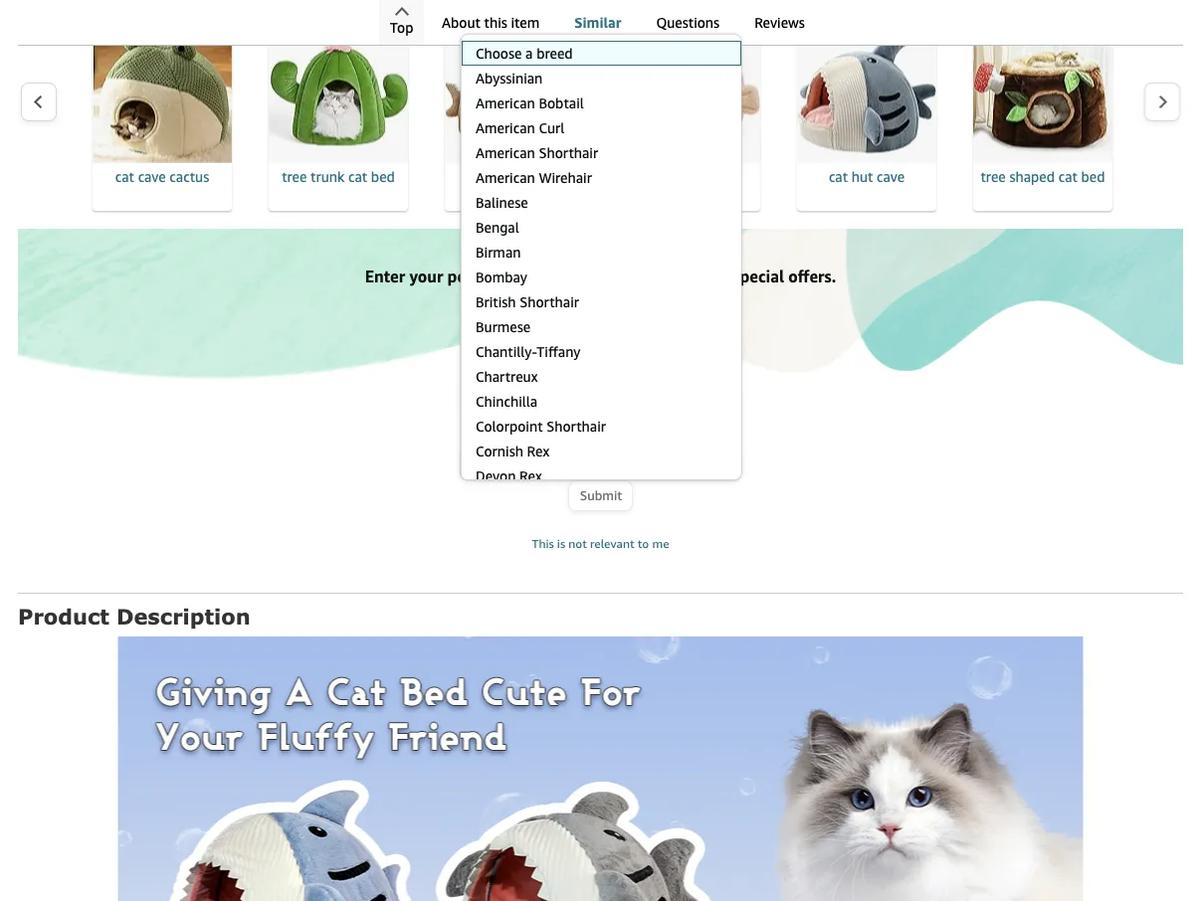 Task type: describe. For each thing, give the bounding box(es) containing it.
bengal
[[475, 220, 519, 236]]

tree for tree trunk cat bed
[[282, 169, 307, 185]]

2 vertical spatial choose
[[473, 453, 516, 469]]

4 american from the top
[[475, 170, 535, 186]]

1 cat from the left
[[115, 169, 134, 185]]

wirehair
[[538, 170, 592, 186]]

devon
[[475, 468, 516, 485]]

2 cat from the left
[[348, 169, 368, 185]]

description
[[116, 604, 250, 630]]

cat hut cave link
[[797, 24, 937, 211]]

bobtail
[[538, 95, 584, 111]]

birman
[[475, 244, 521, 261]]

bombay link
[[461, 265, 741, 290]]

1 vertical spatial shorthair
[[519, 294, 579, 311]]

1 american from the top
[[475, 95, 535, 111]]

choose a breed option
[[460, 41, 741, 66]]

shark
[[470, 169, 505, 185]]

this is not relevant to me
[[532, 537, 669, 550]]

american shorthair link
[[461, 140, 741, 165]]

cornish rex link
[[461, 439, 741, 464]]

relevant
[[590, 537, 635, 550]]

chantilly-
[[475, 344, 536, 360]]

next image
[[1158, 94, 1169, 109]]

curl
[[538, 120, 564, 136]]

1 cave from the left
[[138, 169, 166, 185]]

enter
[[365, 267, 405, 286]]

burmese link
[[461, 315, 741, 339]]

1 vertical spatial rex
[[519, 468, 542, 485]]

choose a breed link
[[461, 41, 741, 66]]

bombay
[[475, 269, 527, 286]]

3 cat from the left
[[508, 169, 527, 185]]

cat beds for indoor cats - cat bed cave with removable washable cushioned pillow, soft plush premium cotton no deformation pet bed, lively pufferfish cat house design, pink, multiple sizes(s) image
[[621, 24, 761, 163]]

burmese
[[475, 319, 530, 335]]

abyssinian
[[475, 70, 542, 87]]

2 vertical spatial shorthair
[[546, 419, 606, 435]]

tree trunk cat bed link
[[269, 24, 408, 211]]

chinchilla link
[[461, 389, 741, 414]]

cat inside 'link'
[[829, 169, 848, 185]]

and
[[701, 267, 729, 286]]

cute cat bed image
[[118, 637, 1084, 902]]

similar
[[575, 14, 622, 31]]

cat cave cactus
[[115, 169, 209, 185]]

item
[[511, 14, 540, 31]]

chartreux link
[[461, 364, 741, 389]]

bed for tree shaped cat bed
[[1082, 169, 1105, 185]]

shark cat cave
[[470, 169, 559, 185]]

0 vertical spatial rex
[[527, 443, 549, 460]]

0 vertical spatial choose a breed
[[463, 426, 564, 442]]

cave for cat hut cave
[[877, 169, 905, 185]]

about this item
[[442, 14, 540, 31]]

submit
[[580, 488, 622, 504]]

Purebred radio
[[461, 384, 601, 415]]

tree shaped cat bed
[[981, 169, 1105, 185]]

chinchilla
[[475, 394, 537, 410]]

balinese link
[[461, 190, 741, 215]]

0 vertical spatial shorthair
[[538, 145, 598, 161]]

2 vertical spatial a
[[520, 453, 526, 469]]

cat hut cave
[[829, 169, 905, 185]]

chantilly-tiffany link
[[461, 339, 741, 364]]

me
[[652, 537, 669, 550]]

tree for tree shaped cat bed
[[981, 169, 1006, 185]]

breed down purebred
[[526, 426, 564, 442]]

vetreska cactus cat beds for indoor cats - warm cat house pet bed for large cat or small dog, animal cave cat tent kitten bed with removable washable cushion image
[[269, 24, 408, 163]]

previous image
[[33, 94, 44, 109]]

2 american from the top
[[475, 120, 535, 136]]

cornish
[[475, 443, 523, 460]]

choose a breed abyssinian american bobtail american curl american shorthair american wirehair balinese bengal birman bombay british shorthair burmese chantilly-tiffany chartreux chinchilla colorpoint shorthair cornish rex devon rex
[[475, 45, 606, 485]]



Task type: locate. For each thing, give the bounding box(es) containing it.
devon rex link
[[461, 464, 741, 489]]

this
[[532, 537, 554, 550]]

american down abyssinian
[[475, 95, 535, 111]]

3 american from the top
[[475, 145, 535, 161]]

purebred
[[505, 392, 559, 407]]

shark shape cat cave bed with thick cushion, kitten cat soft warm house for indoor cats anti-slip bottom, cat tent with removable washable cushioned pillow, cat hut sleeping bag small dog bed - l image
[[797, 24, 937, 163]]

american wirehair link
[[461, 165, 741, 190]]

1 vertical spatial a
[[514, 426, 522, 442]]

choose a breed up cornish
[[463, 426, 564, 442]]

a up cornish
[[514, 426, 522, 442]]

list box
[[460, 41, 741, 902]]

american
[[475, 95, 535, 111], [475, 120, 535, 136], [475, 145, 535, 161], [475, 170, 535, 186]]

colorpoint shorthair link
[[461, 414, 741, 439]]

0 horizontal spatial cave
[[138, 169, 166, 185]]

shaped
[[1010, 169, 1055, 185]]

reviews
[[755, 14, 805, 31]]

cat left hut at the top right
[[829, 169, 848, 185]]

4 cat from the left
[[829, 169, 848, 185]]

top
[[390, 19, 414, 36]]

choose up abyssinian
[[475, 45, 522, 62]]

choose a breed down colorpoint
[[473, 453, 564, 469]]

list
[[58, 22, 1202, 213]]

cave down curl
[[531, 169, 559, 185]]

3 cave from the left
[[877, 169, 905, 185]]

a right the devon
[[520, 453, 526, 469]]

american up the shark cat cave
[[475, 145, 535, 161]]

5 cat from the left
[[1059, 169, 1078, 185]]

cactus
[[170, 169, 209, 185]]

balinese
[[475, 195, 528, 211]]

cave
[[138, 169, 166, 185], [531, 169, 559, 185], [877, 169, 905, 185]]

american curl link
[[461, 115, 741, 140]]

breed inside choose a breed abyssinian american bobtail american curl american shorthair american wirehair balinese bengal birman bombay british shorthair burmese chantilly-tiffany chartreux chinchilla colorpoint shorthair cornish rex devon rex
[[536, 45, 572, 62]]

bed
[[371, 169, 395, 185], [1082, 169, 1105, 185]]

shorthair up cornish rex link
[[546, 419, 606, 435]]

qwinee cat mat shark-shaped kennel kitten bed hideout house warm soft comfortable semi-closed cat dog nest grey large image
[[445, 24, 584, 163]]

breed down birman on the left top
[[488, 267, 531, 286]]

special
[[733, 267, 785, 286]]

american bobtail link
[[461, 91, 741, 115]]

breed down item
[[536, 45, 572, 62]]

1 horizontal spatial bed
[[1082, 169, 1105, 185]]

0 horizontal spatial bed
[[371, 169, 395, 185]]

1 horizontal spatial tree
[[981, 169, 1006, 185]]

choose inside choose a breed abyssinian american bobtail american curl american shorthair american wirehair balinese bengal birman bombay british shorthair burmese chantilly-tiffany chartreux chinchilla colorpoint shorthair cornish rex devon rex
[[475, 45, 522, 62]]

colorpoint
[[475, 419, 543, 435]]

purebred option group
[[461, 384, 740, 415]]

cat right shark
[[508, 169, 527, 185]]

shorthair
[[538, 145, 598, 161], [519, 294, 579, 311], [546, 419, 606, 435]]

for
[[535, 267, 557, 286]]

cave for shark cat cave
[[531, 169, 559, 185]]

choose down colorpoint
[[473, 453, 516, 469]]

product description
[[18, 604, 250, 630]]

abyssinian link
[[461, 66, 741, 91]]

choose
[[475, 45, 522, 62], [463, 426, 511, 442], [473, 453, 516, 469]]

1 tree from the left
[[282, 169, 307, 185]]

cave right hut at the top right
[[877, 169, 905, 185]]

cat
[[115, 169, 134, 185], [348, 169, 368, 185], [508, 169, 527, 185], [829, 169, 848, 185], [1059, 169, 1078, 185]]

to
[[638, 537, 649, 550]]

american up balinese
[[475, 170, 535, 186]]

bengal link
[[461, 215, 741, 240]]

your
[[410, 267, 443, 286]]

cat cave cactus link
[[93, 24, 232, 211]]

trunk
[[311, 169, 345, 185]]

2 tree from the left
[[981, 169, 1006, 185]]

cute cat bed cave, cat beds for indoor cats, small cat houses with removable washable cushioned pillow. calming cozy soft cat hut. portable no deformation pet bed. (large, green) image
[[93, 24, 232, 163]]

tree trunk cat bed
[[282, 169, 395, 185]]

a
[[525, 45, 533, 62], [514, 426, 522, 442], [520, 453, 526, 469]]

tree shaped cat bed link
[[974, 24, 1113, 211]]

bed right trunk
[[371, 169, 395, 185]]

cat right trunk
[[348, 169, 368, 185]]

not
[[569, 537, 587, 550]]

american left curl
[[475, 120, 535, 136]]

cave inside 'link'
[[877, 169, 905, 185]]

shorthair up wirehair on the top left of the page
[[538, 145, 598, 161]]

rex
[[527, 443, 549, 460], [519, 468, 542, 485]]

tree left shaped
[[981, 169, 1006, 185]]

this is not relevant to me link
[[532, 537, 669, 550]]

list box containing choose a breed
[[460, 41, 741, 902]]

2 horizontal spatial cave
[[877, 169, 905, 185]]

0 vertical spatial choose
[[475, 45, 522, 62]]

recommendations
[[561, 267, 696, 286]]

shark cat cave link
[[445, 24, 584, 211]]

dropdown image
[[721, 457, 731, 465]]

0 vertical spatial a
[[525, 45, 533, 62]]

2 bed from the left
[[1082, 169, 1105, 185]]

razure warm tree shape pet house with pad for cats dogs, cute cats tree cave nest sleeping bed puppy house for cats and small dogs, multifunctional all seasons (large) image
[[974, 24, 1113, 163]]

cat right shaped
[[1059, 169, 1078, 185]]

2 cave from the left
[[531, 169, 559, 185]]

None radio
[[601, 384, 740, 415]]

enter your pet's breed for recommendations and special offers.
[[365, 267, 836, 286]]

pet's
[[448, 267, 483, 286]]

tree left trunk
[[282, 169, 307, 185]]

about
[[442, 14, 481, 31]]

1 bed from the left
[[371, 169, 395, 185]]

0 horizontal spatial tree
[[282, 169, 307, 185]]

cat left cactus
[[115, 169, 134, 185]]

list containing cat cave cactus
[[58, 22, 1202, 213]]

chartreux
[[475, 369, 537, 385]]

a down item
[[525, 45, 533, 62]]

rex down colorpoint
[[527, 443, 549, 460]]

is
[[557, 537, 566, 550]]

shorthair down for
[[519, 294, 579, 311]]

british shorthair link
[[461, 290, 741, 315]]

1 horizontal spatial cave
[[531, 169, 559, 185]]

questions
[[656, 14, 720, 31]]

cave left cactus
[[138, 169, 166, 185]]

choose a breed
[[463, 426, 564, 442], [473, 453, 564, 469]]

1 vertical spatial choose a breed
[[473, 453, 564, 469]]

a inside choose a breed abyssinian american bobtail american curl american shorthair american wirehair balinese bengal birman bombay british shorthair burmese chantilly-tiffany chartreux chinchilla colorpoint shorthair cornish rex devon rex
[[525, 45, 533, 62]]

british
[[475, 294, 516, 311]]

tree
[[282, 169, 307, 185], [981, 169, 1006, 185]]

choose up cornish
[[463, 426, 511, 442]]

1 vertical spatial choose
[[463, 426, 511, 442]]

tiffany
[[536, 344, 580, 360]]

birman link
[[461, 240, 741, 265]]

offers.
[[789, 267, 836, 286]]

breed right cornish
[[530, 453, 564, 469]]

rex right the devon
[[519, 468, 542, 485]]

hut
[[852, 169, 873, 185]]

this
[[484, 14, 507, 31]]

bed right shaped
[[1082, 169, 1105, 185]]

bed for tree trunk cat bed
[[371, 169, 395, 185]]

product
[[18, 604, 109, 630]]

breed
[[536, 45, 572, 62], [488, 267, 531, 286], [526, 426, 564, 442], [530, 453, 564, 469]]



Task type: vqa. For each thing, say whether or not it's contained in the screenshot.
Purebred Option Group
yes



